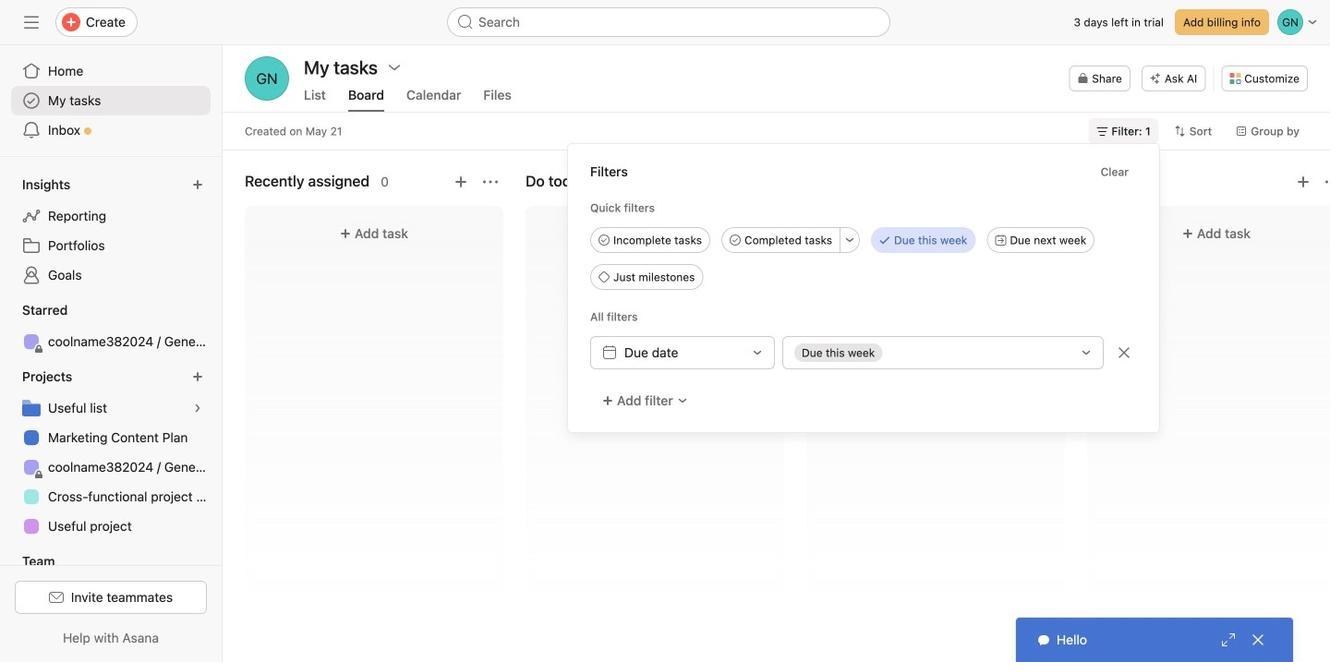 Task type: locate. For each thing, give the bounding box(es) containing it.
more section actions image right add task image
[[1326, 175, 1331, 189]]

add task image
[[1297, 175, 1312, 189]]

starred element
[[0, 294, 222, 360]]

projects element
[[0, 360, 222, 545]]

1 more section actions image from the left
[[483, 175, 498, 189]]

1 horizontal spatial more section actions image
[[1326, 175, 1331, 189]]

group
[[591, 336, 1138, 370]]

new project or portfolio image
[[192, 372, 203, 383]]

more section actions image for add task image
[[1326, 175, 1331, 189]]

more section actions image
[[483, 175, 498, 189], [1326, 175, 1331, 189]]

see details, useful list image
[[192, 403, 203, 414]]

new insights image
[[192, 179, 203, 190]]

remove image
[[1117, 346, 1132, 360]]

2 more section actions image from the left
[[1326, 175, 1331, 189]]

more section actions image right add task icon
[[483, 175, 498, 189]]

add task image
[[454, 175, 469, 189]]

list box
[[447, 7, 891, 37]]

0 horizontal spatial more section actions image
[[483, 175, 498, 189]]



Task type: vqa. For each thing, say whether or not it's contained in the screenshot.
TOOLTIP
no



Task type: describe. For each thing, give the bounding box(es) containing it.
expand hello image
[[1222, 633, 1237, 648]]

hide sidebar image
[[24, 15, 39, 30]]

close image
[[1251, 633, 1266, 648]]

insights element
[[0, 168, 222, 294]]

show options image
[[387, 60, 402, 75]]

collapse section image
[[2, 555, 17, 569]]

global element
[[0, 45, 222, 156]]

more section actions image for add task icon
[[483, 175, 498, 189]]

gn image
[[256, 56, 278, 101]]



